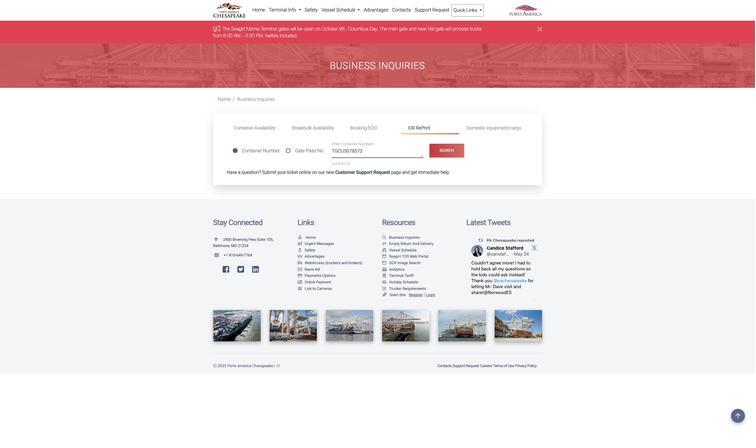 Task type: describe. For each thing, give the bounding box(es) containing it.
schedule for "holiday schedule" link
[[403, 280, 419, 285]]

latest tweets
[[467, 218, 511, 227]]

pass
[[306, 148, 316, 154]]

home link for urgent messages link
[[298, 236, 316, 240]]

1 vertical spatial advantages
[[305, 255, 325, 259]]

ticket
[[287, 170, 298, 175]]

ship image
[[382, 249, 387, 253]]

1 vertical spatial support
[[356, 170, 373, 175]]

1 vertical spatial and
[[402, 170, 410, 175]]

list alt image
[[382, 287, 387, 291]]

105,
[[266, 238, 274, 242]]

info
[[288, 7, 296, 13]]

link to cameras
[[305, 287, 332, 291]]

1 vertical spatial container
[[342, 142, 358, 147]]

1 gate from the left
[[399, 26, 408, 32]]

domestic equipment/cargo link
[[460, 123, 529, 134]]

0 vertical spatial schedule
[[337, 7, 356, 13]]

1 vertical spatial business inquiries
[[237, 97, 275, 102]]

numbers
[[359, 142, 374, 147]]

+1 410-649-7769 link
[[213, 253, 252, 258]]

schedule for bottommost vessel schedule link
[[402, 248, 417, 253]]

tweets
[[488, 218, 511, 227]]

submit
[[262, 170, 277, 175]]

process
[[453, 26, 469, 32]]

0 horizontal spatial support request link
[[413, 4, 452, 16]]

2 will from the left
[[446, 26, 452, 32]]

booking/edo link
[[343, 123, 401, 134]]

seagirt tos web portal
[[389, 255, 429, 259]]

terminal tariff link
[[382, 274, 414, 278]]

0 vertical spatial home
[[253, 7, 265, 13]]

0 horizontal spatial advantages link
[[298, 255, 325, 259]]

register link
[[408, 293, 423, 298]]

image
[[398, 261, 408, 266]]

chesapeake
[[253, 364, 273, 369]]

empty return and delivery
[[389, 242, 434, 246]]

2 horizontal spatial request
[[466, 364, 479, 369]]

hand receiving image
[[298, 255, 303, 259]]

bullhorn image
[[213, 25, 223, 32]]

sign in image
[[276, 365, 280, 369]]

1 vertical spatial inquiries
[[257, 97, 275, 102]]

camera image
[[298, 287, 303, 291]]

0 vertical spatial inquiries
[[379, 60, 425, 71]]

open
[[304, 26, 314, 32]]

holiday schedule
[[389, 280, 419, 285]]

limit
[[332, 162, 340, 166]]

on inside 'the seagirt marine terminal gates will be open on october 9th, columbus day. the main gate and new vail gate will process trucks from 6:00 am – 3:30 pm, reefers included.'
[[316, 26, 321, 32]]

ports
[[228, 364, 237, 369]]

–
[[242, 33, 244, 38]]

main
[[389, 26, 398, 32]]

breakbulk
[[292, 125, 312, 131]]

privacy policy link
[[515, 362, 538, 372]]

close image
[[538, 26, 542, 33]]

domestic
[[467, 125, 486, 131]]

online payment
[[305, 280, 331, 285]]

webaccess
[[305, 261, 325, 266]]

online payment link
[[298, 280, 331, 285]]

file invoice image
[[382, 275, 387, 278]]

1 will from the left
[[291, 26, 296, 32]]

trucks
[[470, 26, 482, 32]]

urgent messages
[[305, 242, 334, 246]]

2 safety from the top
[[305, 248, 316, 253]]

careers link
[[480, 362, 493, 372]]

broening
[[233, 238, 248, 242]]

0 vertical spatial business
[[330, 60, 376, 71]]

number
[[263, 148, 280, 154]]

container availability
[[234, 125, 276, 131]]

Enter Container Numbers text field
[[332, 148, 424, 158]]

availability for container availability
[[254, 125, 276, 131]]

search inside button
[[440, 149, 455, 153]]

2 vertical spatial inquiries
[[406, 236, 420, 240]]

immediate
[[418, 170, 440, 175]]

vail
[[428, 26, 435, 32]]

0 horizontal spatial links
[[298, 218, 314, 227]]

register
[[409, 293, 423, 298]]

return
[[401, 242, 412, 246]]

trucker
[[389, 287, 402, 291]]

urgent messages link
[[298, 242, 334, 246]]

terminal tariff
[[389, 274, 414, 278]]

online
[[305, 280, 316, 285]]

included.
[[280, 33, 298, 38]]

suite
[[257, 238, 266, 242]]

0 vertical spatial vessel
[[322, 7, 335, 13]]

bullhorn image
[[298, 243, 303, 246]]

the seagirt marine terminal gates will be open on october 9th, columbus day. the main gate and new vail gate will process trucks from 6:00 am – 3:30 pm, reefers included.
[[213, 26, 482, 38]]

2400
[[223, 238, 232, 242]]

browser image for ocr
[[382, 262, 387, 266]]

truck container image
[[298, 262, 303, 266]]

6:00
[[223, 33, 233, 38]]

payments options
[[305, 274, 336, 278]]

0 vertical spatial business inquiries
[[330, 60, 425, 71]]

0 vertical spatial advantages link
[[362, 4, 391, 16]]

contacts for contacts
[[392, 7, 411, 13]]

be
[[298, 26, 303, 32]]

1 horizontal spatial request
[[433, 7, 450, 13]]

terms
[[494, 364, 504, 369]]

grain
[[390, 293, 399, 298]]

21224
[[238, 244, 249, 249]]

online
[[299, 170, 311, 175]]

login link
[[426, 293, 436, 298]]

1 horizontal spatial vessel
[[389, 248, 401, 253]]

october
[[322, 26, 338, 32]]

0 vertical spatial contacts link
[[391, 4, 413, 16]]

navis
[[305, 268, 314, 272]]

0 vertical spatial vessel schedule link
[[320, 4, 362, 16]]

careers
[[480, 364, 493, 369]]

domestic equipment/cargo
[[467, 125, 522, 131]]

map marker alt image
[[215, 238, 222, 242]]

1 vertical spatial contacts link
[[437, 362, 453, 372]]

webaccess (truckers and brokers)
[[305, 261, 363, 266]]

login
[[426, 293, 436, 298]]

enter
[[332, 142, 341, 147]]

gates
[[279, 26, 289, 32]]

1 vertical spatial seagirt
[[389, 255, 401, 259]]

seagirt inside 'the seagirt marine terminal gates will be open on october 9th, columbus day. the main gate and new vail gate will process trucks from 6:00 am – 3:30 pm, reefers included.'
[[231, 26, 245, 32]]

to
[[313, 287, 316, 291]]

410-
[[229, 253, 236, 258]]

have a question? submit your ticket online on our new customer support request page and get immediate help.
[[227, 170, 450, 175]]

quick links link
[[452, 4, 485, 17]]

gate pass no
[[295, 148, 324, 154]]

n4
[[315, 268, 320, 272]]

grain site: register | login
[[390, 293, 436, 298]]

tariff
[[405, 274, 414, 278]]

equipment/cargo
[[487, 125, 522, 131]]

credit card front image
[[298, 281, 303, 285]]

privacy
[[515, 364, 527, 369]]



Task type: vqa. For each thing, say whether or not it's contained in the screenshot.
following
no



Task type: locate. For each thing, give the bounding box(es) containing it.
0 horizontal spatial request
[[374, 170, 390, 175]]

search image
[[382, 236, 387, 240]]

container for container number
[[242, 148, 262, 154]]

1 horizontal spatial home
[[253, 7, 265, 13]]

0 vertical spatial request
[[433, 7, 450, 13]]

and
[[413, 242, 420, 246]]

vessel schedule link down empty in the right bottom of the page
[[382, 248, 417, 253]]

availability for breakbulk availability
[[313, 125, 334, 131]]

wheat image
[[382, 293, 388, 298]]

| left login
[[424, 293, 425, 298]]

1 safety from the top
[[305, 7, 318, 13]]

2 vertical spatial support
[[453, 364, 466, 369]]

1 browser image from the top
[[382, 255, 387, 259]]

0 vertical spatial safety
[[305, 7, 318, 13]]

1 vertical spatial advantages link
[[298, 255, 325, 259]]

2 vertical spatial business inquiries
[[389, 236, 420, 240]]

advantages up webaccess
[[305, 255, 325, 259]]

0 vertical spatial contacts
[[392, 7, 411, 13]]

1 vertical spatial home link
[[218, 97, 231, 102]]

am
[[234, 33, 241, 38]]

2 vertical spatial home link
[[298, 236, 316, 240]]

terminal info link
[[267, 4, 303, 16]]

1 horizontal spatial home link
[[251, 4, 267, 16]]

home link for terminal info link
[[251, 4, 267, 16]]

payments options link
[[298, 274, 336, 278]]

vessel schedule link up 9th,
[[320, 4, 362, 16]]

1 the from the left
[[223, 26, 230, 32]]

1 horizontal spatial links
[[467, 7, 478, 13]]

0 horizontal spatial vessel schedule
[[322, 7, 357, 13]]

the
[[223, 26, 230, 32], [380, 26, 387, 32]]

go to top image
[[732, 410, 746, 424]]

support
[[415, 7, 432, 13], [356, 170, 373, 175], [453, 364, 466, 369]]

page
[[391, 170, 401, 175]]

browser image for seagirt
[[382, 255, 387, 259]]

search down 'web' on the right bottom of the page
[[409, 261, 421, 266]]

safety down urgent in the left of the page
[[305, 248, 316, 253]]

0 vertical spatial terminal
[[269, 7, 287, 13]]

reprint
[[416, 125, 431, 131]]

0 horizontal spatial business
[[237, 97, 256, 102]]

0 horizontal spatial support
[[356, 170, 373, 175]]

2 gate from the left
[[436, 26, 445, 32]]

baltimore,
[[213, 244, 230, 249]]

support inside 'link'
[[415, 7, 432, 13]]

vessel schedule up seagirt tos web portal link
[[389, 248, 417, 253]]

vessel
[[322, 7, 335, 13], [389, 248, 401, 253]]

terminal left info
[[269, 7, 287, 13]]

1 horizontal spatial advantages
[[364, 7, 389, 13]]

1 horizontal spatial advantages link
[[362, 4, 391, 16]]

and inside 'the seagirt marine terminal gates will be open on october 9th, columbus day. the main gate and new vail gate will process trucks from 6:00 am – 3:30 pm, reefers included.'
[[409, 26, 417, 32]]

1 horizontal spatial |
[[424, 293, 425, 298]]

1 horizontal spatial support
[[415, 7, 432, 13]]

links right quick
[[467, 7, 478, 13]]

advantages link up webaccess
[[298, 255, 325, 259]]

1 vertical spatial links
[[298, 218, 314, 227]]

1 vertical spatial vessel schedule
[[389, 248, 417, 253]]

quick links
[[454, 7, 479, 13]]

latest
[[467, 218, 486, 227]]

holiday
[[389, 280, 402, 285]]

facebook square image
[[223, 266, 229, 274]]

home
[[253, 7, 265, 13], [218, 97, 231, 102], [306, 236, 316, 240]]

support request link left careers
[[453, 362, 480, 372]]

quick
[[454, 7, 466, 13]]

and left brokers)
[[342, 261, 348, 266]]

schedule up 9th,
[[337, 7, 356, 13]]

contacts for contacts support request careers terms of use privacy policy
[[438, 364, 452, 369]]

breakbulk availability
[[292, 125, 334, 131]]

1 availability from the left
[[254, 125, 276, 131]]

support right "customer"
[[356, 170, 373, 175]]

gate right the main
[[399, 26, 408, 32]]

1 horizontal spatial vessel schedule link
[[382, 248, 417, 253]]

advantages link up "day." on the top
[[362, 4, 391, 16]]

2 vertical spatial schedule
[[403, 280, 419, 285]]

1 vertical spatial vessel
[[389, 248, 401, 253]]

links
[[467, 7, 478, 13], [298, 218, 314, 227]]

649-
[[236, 253, 244, 258]]

1 horizontal spatial support request link
[[453, 362, 480, 372]]

0 vertical spatial safety link
[[303, 4, 320, 16]]

0 vertical spatial support request link
[[413, 4, 452, 16]]

navis n4 link
[[298, 268, 320, 272]]

2 availability from the left
[[313, 125, 334, 131]]

2 browser image from the top
[[382, 262, 387, 266]]

the up '6:00'
[[223, 26, 230, 32]]

availability up container number
[[254, 125, 276, 131]]

customer
[[335, 170, 355, 175]]

1 vertical spatial business
[[237, 97, 256, 102]]

terminal up reefers
[[261, 26, 277, 32]]

portal
[[419, 255, 429, 259]]

0 vertical spatial search
[[440, 149, 455, 153]]

use
[[508, 364, 515, 369]]

and
[[409, 26, 417, 32], [402, 170, 410, 175], [342, 261, 348, 266]]

container
[[234, 125, 253, 131], [342, 142, 358, 147], [242, 148, 262, 154]]

2 horizontal spatial home link
[[298, 236, 316, 240]]

2 horizontal spatial business
[[389, 236, 405, 240]]

container availability link
[[227, 123, 285, 134]]

bells image
[[382, 281, 387, 285]]

to
[[341, 162, 345, 166]]

0 horizontal spatial gate
[[399, 26, 408, 32]]

request left quick
[[433, 7, 450, 13]]

0 horizontal spatial vessel
[[322, 7, 335, 13]]

business inquiries link
[[382, 236, 420, 240]]

0 horizontal spatial the
[[223, 26, 230, 32]]

terminal for terminal tariff
[[389, 274, 404, 278]]

will left be
[[291, 26, 296, 32]]

safety link
[[303, 4, 320, 16], [298, 248, 316, 253]]

on left our
[[312, 170, 317, 175]]

of
[[504, 364, 508, 369]]

2 horizontal spatial home
[[306, 236, 316, 240]]

1 horizontal spatial gate
[[436, 26, 445, 32]]

holiday schedule link
[[382, 280, 419, 285]]

1 horizontal spatial search
[[440, 149, 455, 153]]

advantages up "day." on the top
[[364, 7, 389, 13]]

marine
[[247, 26, 260, 32]]

new
[[326, 170, 334, 175]]

the seagirt marine terminal gates will be open on october 9th, columbus day. the main gate and new vail gate will process trucks from 6:00 am – 3:30 pm, reefers included. link
[[213, 26, 482, 38]]

2 vertical spatial and
[[342, 261, 348, 266]]

availability inside 'link'
[[254, 125, 276, 131]]

search
[[440, 149, 455, 153], [409, 261, 421, 266]]

browser image up analytics icon
[[382, 262, 387, 266]]

0 vertical spatial advantages
[[364, 7, 389, 13]]

| left sign in icon
[[274, 364, 275, 369]]

request left page on the right of the page
[[374, 170, 390, 175]]

container number
[[242, 148, 280, 154]]

phone office image
[[215, 254, 224, 258]]

container left number
[[242, 148, 262, 154]]

0 vertical spatial on
[[316, 26, 321, 32]]

2 horizontal spatial support
[[453, 364, 466, 369]]

2 vertical spatial home
[[306, 236, 316, 240]]

0 horizontal spatial availability
[[254, 125, 276, 131]]

1 vertical spatial search
[[409, 261, 421, 266]]

stay
[[213, 218, 227, 227]]

safety link down urgent in the left of the page
[[298, 248, 316, 253]]

america
[[238, 364, 252, 369]]

links up anchor image
[[298, 218, 314, 227]]

browser image inside seagirt tos web portal link
[[382, 255, 387, 259]]

link to cameras link
[[298, 287, 332, 291]]

stay connected
[[213, 218, 263, 227]]

0 vertical spatial links
[[467, 7, 478, 13]]

0 vertical spatial vessel schedule
[[322, 7, 357, 13]]

cameras
[[317, 287, 332, 291]]

safety link for urgent messages link
[[298, 248, 316, 253]]

user hard hat image
[[298, 249, 303, 253]]

support request
[[415, 7, 450, 13]]

copyright image
[[213, 365, 217, 369]]

terminal inside 'the seagirt marine terminal gates will be open on october 9th, columbus day. the main gate and new vail gate will process trucks from 6:00 am – 3:30 pm, reefers included.'
[[261, 26, 277, 32]]

0 horizontal spatial home
[[218, 97, 231, 102]]

browser image inside ocr image search 'link'
[[382, 262, 387, 266]]

schedule down tariff in the bottom right of the page
[[403, 280, 419, 285]]

2 vertical spatial request
[[466, 364, 479, 369]]

enter container numbers
[[332, 142, 374, 147]]

and left new
[[409, 26, 417, 32]]

twitter square image
[[238, 266, 244, 274]]

messages
[[317, 242, 334, 246]]

analytics
[[389, 268, 405, 272]]

have
[[227, 170, 237, 175]]

1 vertical spatial contacts
[[438, 364, 452, 369]]

urgent
[[305, 242, 316, 246]]

safety link for terminal info link
[[303, 4, 320, 16]]

schedule up seagirt tos web portal at bottom right
[[402, 248, 417, 253]]

payments
[[305, 274, 322, 278]]

0 vertical spatial support
[[415, 7, 432, 13]]

help.
[[441, 170, 450, 175]]

will left process
[[446, 26, 452, 32]]

web
[[410, 255, 418, 259]]

link
[[305, 287, 312, 291]]

and left get
[[402, 170, 410, 175]]

container storage image
[[298, 268, 303, 272]]

(truckers
[[326, 261, 341, 266]]

vessel schedule up 9th,
[[322, 7, 357, 13]]

new
[[418, 26, 427, 32]]

1 vertical spatial safety link
[[298, 248, 316, 253]]

anchor image
[[298, 236, 303, 240]]

2 the from the left
[[380, 26, 387, 32]]

navis n4
[[305, 268, 320, 272]]

1 vertical spatial browser image
[[382, 262, 387, 266]]

eir
[[409, 125, 415, 131]]

0 horizontal spatial seagirt
[[231, 26, 245, 32]]

from
[[213, 33, 222, 38]]

0 horizontal spatial contacts link
[[391, 4, 413, 16]]

site:
[[400, 293, 407, 298]]

container up container number
[[234, 125, 253, 131]]

availability up enter
[[313, 125, 334, 131]]

customer support request link
[[335, 170, 390, 175]]

container right enter
[[342, 142, 358, 147]]

resources
[[382, 218, 416, 227]]

0 vertical spatial container
[[234, 125, 253, 131]]

ocr image search
[[389, 261, 421, 266]]

seagirt tos web portal link
[[382, 255, 429, 259]]

trucker requirements
[[389, 287, 426, 291]]

terminal for terminal info
[[269, 7, 287, 13]]

linkedin image
[[252, 266, 259, 274]]

tos
[[402, 255, 409, 259]]

1 horizontal spatial will
[[446, 26, 452, 32]]

vessel schedule
[[322, 7, 357, 13], [389, 248, 417, 253]]

1 vertical spatial schedule
[[402, 248, 417, 253]]

0 vertical spatial seagirt
[[231, 26, 245, 32]]

1 horizontal spatial contacts
[[438, 364, 452, 369]]

safety up open
[[305, 7, 318, 13]]

connected
[[229, 218, 263, 227]]

on right open
[[316, 26, 321, 32]]

the right "day." on the top
[[380, 26, 387, 32]]

support up new
[[415, 7, 432, 13]]

0 horizontal spatial will
[[291, 26, 296, 32]]

browser image down "ship" icon
[[382, 255, 387, 259]]

analytics link
[[382, 268, 405, 272]]

pm,
[[256, 33, 264, 38]]

empty return and delivery link
[[382, 242, 434, 246]]

analytics image
[[382, 268, 387, 272]]

seagirt up am
[[231, 26, 245, 32]]

1 vertical spatial on
[[312, 170, 317, 175]]

gate right vail
[[436, 26, 445, 32]]

2023 ports america chesapeake |
[[217, 364, 276, 369]]

day.
[[370, 26, 379, 32]]

1 vertical spatial safety
[[305, 248, 316, 253]]

0 horizontal spatial search
[[409, 261, 421, 266]]

terminal
[[269, 7, 287, 13], [261, 26, 277, 32], [389, 274, 404, 278]]

0 horizontal spatial |
[[274, 364, 275, 369]]

2 vertical spatial business
[[389, 236, 405, 240]]

inquiries
[[379, 60, 425, 71], [257, 97, 275, 102], [406, 236, 420, 240]]

vessel up october
[[322, 7, 335, 13]]

the seagirt marine terminal gates will be open on october 9th, columbus day. the main gate and new vail gate will process trucks from 6:00 am – 3:30 pm, reefers included. alert
[[0, 21, 756, 44]]

1 horizontal spatial contacts link
[[437, 362, 453, 372]]

7769
[[244, 253, 252, 258]]

support left careers
[[453, 364, 466, 369]]

brokers)
[[349, 261, 363, 266]]

0 vertical spatial browser image
[[382, 255, 387, 259]]

credit card image
[[298, 275, 303, 278]]

1 vertical spatial request
[[374, 170, 390, 175]]

request left careers
[[466, 364, 479, 369]]

question?
[[242, 170, 261, 175]]

+1 410-649-7769
[[224, 253, 252, 258]]

eir reprint
[[409, 125, 431, 131]]

payment
[[317, 280, 331, 285]]

2400 broening hwy suite 105, baltimore, md 21224 link
[[213, 238, 274, 249]]

0 horizontal spatial vessel schedule link
[[320, 4, 362, 16]]

1 horizontal spatial availability
[[313, 125, 334, 131]]

exchange image
[[382, 243, 387, 246]]

advantages
[[364, 7, 389, 13], [305, 255, 325, 259]]

1 vertical spatial support request link
[[453, 362, 480, 372]]

home link
[[251, 4, 267, 16], [218, 97, 231, 102], [298, 236, 316, 240]]

0 vertical spatial |
[[424, 293, 425, 298]]

container inside 'link'
[[234, 125, 253, 131]]

search up the help.
[[440, 149, 455, 153]]

vessel down empty in the right bottom of the page
[[389, 248, 401, 253]]

1 horizontal spatial vessel schedule
[[389, 248, 417, 253]]

browser image
[[382, 255, 387, 259], [382, 262, 387, 266]]

container for container availability
[[234, 125, 253, 131]]

0 horizontal spatial contacts
[[392, 7, 411, 13]]

1 horizontal spatial seagirt
[[389, 255, 401, 259]]

safety link up open
[[303, 4, 320, 16]]

0 horizontal spatial advantages
[[305, 255, 325, 259]]

1 vertical spatial |
[[274, 364, 275, 369]]

support request link up vail
[[413, 4, 452, 16]]

1 vertical spatial home
[[218, 97, 231, 102]]

terminal down the analytics
[[389, 274, 404, 278]]

policy
[[528, 364, 537, 369]]

1 vertical spatial vessel schedule link
[[382, 248, 417, 253]]

1 horizontal spatial the
[[380, 26, 387, 32]]

seagirt up ocr
[[389, 255, 401, 259]]



